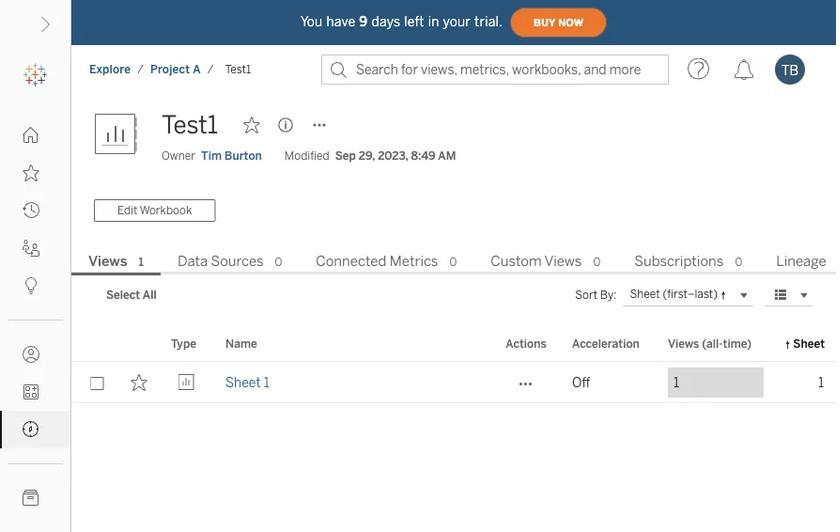 Task type: locate. For each thing, give the bounding box(es) containing it.
burton
[[225, 149, 262, 163]]

by:
[[601, 288, 617, 302]]

sheet for sheet
[[794, 337, 826, 350]]

modified sep 29, 2023, 8:49 am
[[285, 149, 456, 163]]

1 horizontal spatial sheet
[[794, 337, 826, 350]]

0 up sort by:
[[594, 255, 601, 269]]

custom views
[[491, 253, 582, 270]]

1 horizontal spatial test1
[[225, 63, 251, 76]]

views up select
[[88, 253, 127, 270]]

0
[[275, 255, 282, 269], [450, 255, 457, 269], [594, 255, 601, 269], [736, 255, 743, 269]]

workbook image
[[94, 106, 150, 163]]

test1 right a
[[225, 63, 251, 76]]

project
[[150, 63, 190, 76]]

custom
[[491, 253, 542, 270]]

sheet inside "link"
[[226, 375, 261, 390]]

sub-spaces tab list
[[71, 251, 837, 275]]

0 horizontal spatial sheet
[[226, 375, 261, 390]]

0 horizontal spatial views
[[88, 253, 127, 270]]

(all-
[[703, 337, 724, 350]]

/
[[137, 63, 144, 76], [208, 63, 214, 76]]

collections image
[[23, 384, 39, 401]]

0 horizontal spatial /
[[137, 63, 144, 76]]

have
[[327, 14, 356, 29]]

views for views
[[88, 253, 127, 270]]

personal space image
[[23, 346, 39, 363]]

test1 element
[[220, 63, 257, 76]]

connected metrics
[[316, 253, 439, 270]]

tim burton link
[[201, 148, 262, 165]]

edit workbook
[[118, 204, 192, 217]]

your
[[443, 14, 471, 29]]

sheet
[[794, 337, 826, 350], [226, 375, 261, 390]]

3 0 from the left
[[594, 255, 601, 269]]

edit workbook button
[[94, 199, 216, 222]]

1 0 from the left
[[275, 255, 282, 269]]

am
[[438, 149, 456, 163]]

views left '(all-'
[[668, 337, 700, 350]]

favorites image
[[23, 165, 39, 181]]

grid
[[71, 326, 837, 532]]

view image
[[178, 374, 195, 391]]

1 horizontal spatial /
[[208, 63, 214, 76]]

data
[[178, 253, 208, 270]]

sort by:
[[576, 288, 617, 302]]

connected
[[316, 253, 387, 270]]

views
[[88, 253, 127, 270], [545, 253, 582, 270], [668, 337, 700, 350]]

0 right sources
[[275, 255, 282, 269]]

shared with me image
[[23, 240, 39, 257]]

buy
[[534, 17, 556, 28]]

recommendations image
[[23, 277, 39, 294]]

external assets image
[[23, 490, 39, 507]]

0 right metrics
[[450, 255, 457, 269]]

1
[[139, 255, 144, 269], [264, 375, 270, 390], [674, 375, 680, 390], [819, 375, 825, 390]]

acceleration
[[573, 337, 640, 350]]

2 horizontal spatial views
[[668, 337, 700, 350]]

views (all-time)
[[668, 337, 752, 350]]

sheet 1
[[226, 375, 270, 390]]

project a link
[[149, 62, 202, 77]]

1 vertical spatial test1
[[162, 110, 218, 140]]

home image
[[23, 127, 39, 144]]

views up sort
[[545, 253, 582, 270]]

main navigation. press the up and down arrow keys to access links. element
[[0, 117, 71, 532]]

a
[[193, 63, 201, 76]]

row
[[71, 362, 837, 403]]

lineage
[[777, 253, 827, 270]]

1 vertical spatial sheet
[[226, 375, 261, 390]]

trial.
[[475, 14, 503, 29]]

subscriptions
[[635, 253, 724, 270]]

0 right subscriptions
[[736, 255, 743, 269]]

2 0 from the left
[[450, 255, 457, 269]]

sheet down name
[[226, 375, 261, 390]]

in
[[428, 14, 440, 29]]

owner tim burton
[[162, 149, 262, 163]]

test1 up owner
[[162, 110, 218, 140]]

recents image
[[23, 202, 39, 219]]

0 vertical spatial sheet
[[794, 337, 826, 350]]

sheet right time)
[[794, 337, 826, 350]]

explore / project a /
[[89, 63, 214, 76]]

/ left project
[[137, 63, 144, 76]]

/ right a
[[208, 63, 214, 76]]

actions
[[506, 337, 547, 350]]

test1
[[225, 63, 251, 76], [162, 110, 218, 140]]

9
[[359, 14, 368, 29]]

0 horizontal spatial test1
[[162, 110, 218, 140]]

8:49
[[411, 149, 436, 163]]

select
[[106, 288, 140, 302]]

tim
[[201, 149, 222, 163]]



Task type: vqa. For each thing, say whether or not it's contained in the screenshot.
Days
yes



Task type: describe. For each thing, give the bounding box(es) containing it.
navigation panel element
[[0, 56, 71, 532]]

off
[[573, 375, 591, 390]]

you have 9 days left in your trial.
[[301, 14, 503, 29]]

1 inside "link"
[[264, 375, 270, 390]]

explore image
[[23, 421, 39, 438]]

sep
[[335, 149, 356, 163]]

name
[[226, 337, 257, 350]]

grid containing sheet 1
[[71, 326, 837, 532]]

buy now
[[534, 17, 584, 28]]

0 for sources
[[275, 255, 282, 269]]

2 / from the left
[[208, 63, 214, 76]]

time)
[[724, 337, 752, 350]]

modified
[[285, 149, 330, 163]]

1 inside sub-spaces tab list
[[139, 255, 144, 269]]

owner
[[162, 149, 196, 163]]

edit
[[118, 204, 138, 217]]

1 / from the left
[[137, 63, 144, 76]]

test1 inside main content
[[162, 110, 218, 140]]

sheet 1 link
[[226, 362, 270, 403]]

test1 main content
[[71, 94, 837, 532]]

explore
[[89, 63, 131, 76]]

row containing sheet 1
[[71, 362, 837, 403]]

buy now button
[[511, 8, 607, 38]]

explore link
[[88, 62, 132, 77]]

select all
[[106, 288, 157, 302]]

sort
[[576, 288, 598, 302]]

type
[[171, 337, 197, 350]]

you
[[301, 14, 323, 29]]

0 for views
[[594, 255, 601, 269]]

0 for metrics
[[450, 255, 457, 269]]

sheet for sheet 1
[[226, 375, 261, 390]]

2023,
[[378, 149, 408, 163]]

0 vertical spatial test1
[[225, 63, 251, 76]]

1 horizontal spatial views
[[545, 253, 582, 270]]

now
[[559, 17, 584, 28]]

sources
[[211, 253, 264, 270]]

metrics
[[390, 253, 439, 270]]

workbook
[[140, 204, 192, 217]]

left
[[405, 14, 425, 29]]

views for views (all-time)
[[668, 337, 700, 350]]

29,
[[359, 149, 375, 163]]

select all button
[[94, 284, 169, 306]]

all
[[143, 288, 157, 302]]

data sources
[[178, 253, 264, 270]]

days
[[372, 14, 401, 29]]

4 0 from the left
[[736, 255, 743, 269]]



